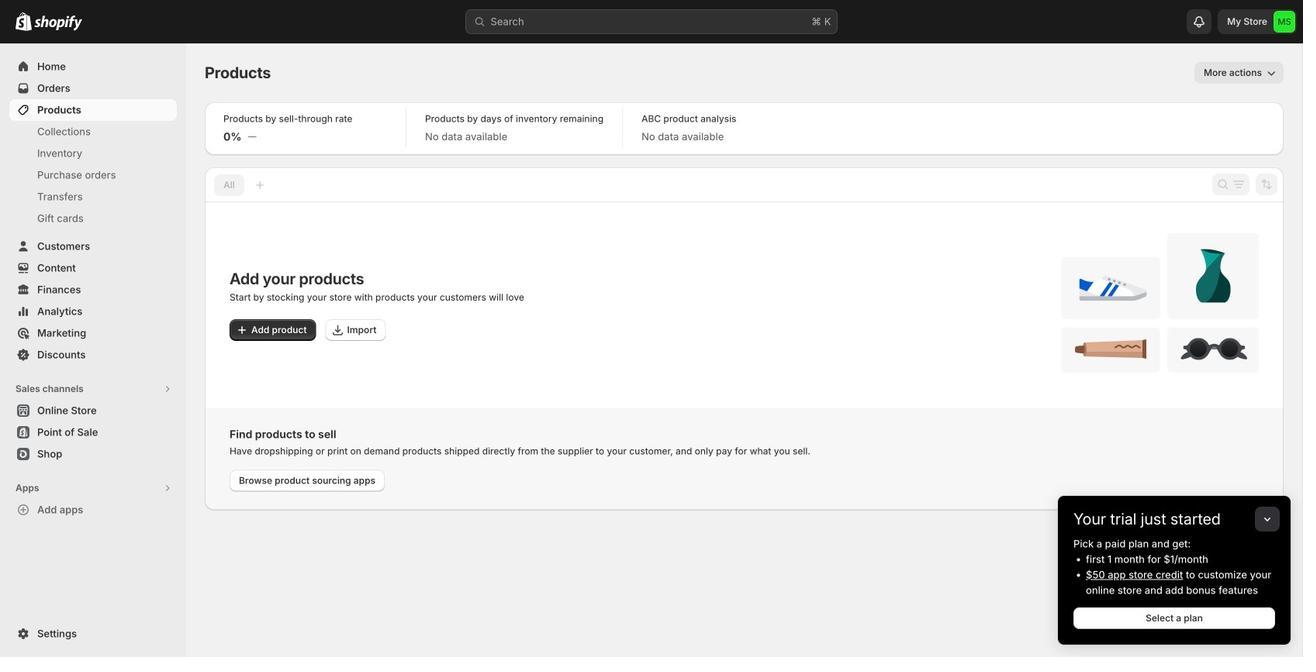 Task type: vqa. For each thing, say whether or not it's contained in the screenshot.
leftmost Shopify image
yes



Task type: locate. For each thing, give the bounding box(es) containing it.
shopify image
[[34, 15, 82, 31]]

start by stocking your store with products your customers will love image
[[1061, 234, 1259, 373]]



Task type: describe. For each thing, give the bounding box(es) containing it.
shopify image
[[16, 12, 32, 31]]

my store image
[[1274, 11, 1296, 33]]



